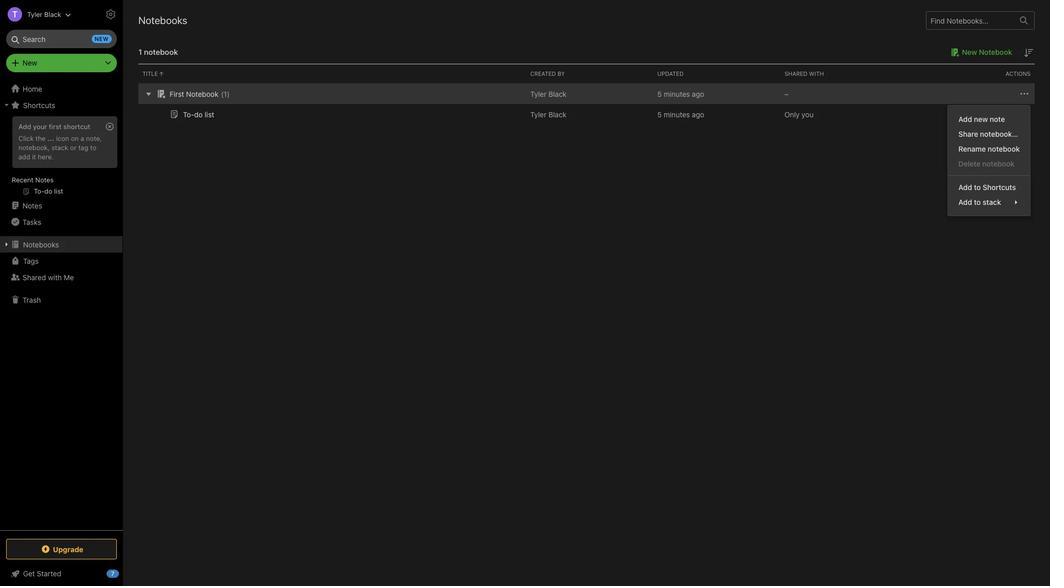 Task type: locate. For each thing, give the bounding box(es) containing it.
ago inside to-do list row
[[692, 110, 705, 119]]

group
[[0, 113, 123, 201]]

0 vertical spatial new
[[95, 35, 109, 42]]

share
[[959, 130, 979, 139]]

1 minutes from the top
[[664, 89, 690, 98]]

new
[[962, 48, 978, 56], [23, 58, 37, 67]]

1 horizontal spatial stack
[[983, 198, 1002, 207]]

0 vertical spatial notebook
[[979, 48, 1013, 56]]

shortcuts down home
[[23, 101, 55, 109]]

1 vertical spatial 5
[[658, 110, 662, 119]]

0 vertical spatial 5 minutes ago
[[658, 89, 705, 98]]

1 vertical spatial ago
[[692, 110, 705, 119]]

title button
[[138, 65, 526, 83]]

tree
[[0, 80, 123, 530]]

add up add to stack
[[959, 183, 973, 192]]

first
[[49, 123, 62, 131]]

settings image
[[105, 8, 117, 21]]

row group containing first notebook
[[138, 84, 1035, 125]]

tyler inside first notebook row
[[531, 89, 547, 98]]

1 horizontal spatial shortcuts
[[983, 183, 1016, 192]]

delete notebook
[[959, 160, 1015, 168]]

1 5 from the top
[[658, 89, 662, 98]]

stack down icon
[[52, 143, 68, 152]]

0 horizontal spatial 1
[[138, 47, 142, 56]]

add to stack
[[959, 198, 1002, 207]]

2 vertical spatial black
[[549, 110, 567, 119]]

1 vertical spatial 5 minutes ago
[[658, 110, 705, 119]]

started
[[37, 570, 61, 578]]

1 vertical spatial minutes
[[664, 110, 690, 119]]

0 vertical spatial ago
[[692, 89, 705, 98]]

do
[[194, 110, 203, 119]]

tyler black inside to-do list row
[[531, 110, 567, 119]]

add down add to shortcuts
[[959, 198, 973, 207]]

notes up tasks
[[23, 201, 42, 210]]

tyler black for –
[[531, 89, 567, 98]]

notebook
[[144, 47, 178, 56], [988, 145, 1020, 153], [983, 160, 1015, 168]]

2 5 minutes ago from the top
[[658, 110, 705, 119]]

Help and Learning task checklist field
[[0, 566, 123, 582]]

note,
[[86, 134, 102, 142]]

1 inside first notebook row
[[224, 89, 227, 98]]

ago inside first notebook row
[[692, 89, 705, 98]]

shortcuts inside button
[[23, 101, 55, 109]]

0 vertical spatial to
[[90, 143, 96, 152]]

0 vertical spatial notebooks
[[138, 14, 187, 26]]

add for add new note
[[959, 115, 973, 124]]

add up share
[[959, 115, 973, 124]]

Add to stack field
[[949, 195, 1031, 210]]

created
[[531, 70, 556, 77]]

notes
[[35, 176, 54, 184], [23, 201, 42, 210]]

1 horizontal spatial new
[[962, 48, 978, 56]]

arrow image
[[143, 88, 155, 100]]

new down settings icon on the left top of the page
[[95, 35, 109, 42]]

1
[[138, 47, 142, 56], [224, 89, 227, 98]]

0 vertical spatial black
[[44, 10, 61, 18]]

black down by
[[549, 89, 567, 98]]

2 vertical spatial tyler
[[531, 110, 547, 119]]

0 vertical spatial notebook
[[144, 47, 178, 56]]

add
[[959, 115, 973, 124], [18, 123, 31, 131], [959, 183, 973, 192], [959, 198, 973, 207]]

0 vertical spatial tyler
[[27, 10, 42, 18]]

5 minutes ago
[[658, 89, 705, 98], [658, 110, 705, 119]]

0 horizontal spatial new
[[23, 58, 37, 67]]

1 vertical spatial shortcuts
[[983, 183, 1016, 192]]

black
[[44, 10, 61, 18], [549, 89, 567, 98], [549, 110, 567, 119]]

new for new notebook
[[962, 48, 978, 56]]

title
[[143, 70, 158, 77]]

updated button
[[654, 65, 781, 83]]

new left note
[[974, 115, 988, 124]]

1 vertical spatial new
[[974, 115, 988, 124]]

new inside new popup button
[[23, 58, 37, 67]]

notebook inside button
[[979, 48, 1013, 56]]

black down first notebook row
[[549, 110, 567, 119]]

2 vertical spatial to
[[974, 198, 981, 207]]

to down add to shortcuts
[[974, 198, 981, 207]]

notebooks element
[[123, 0, 1050, 587]]

0 horizontal spatial new
[[95, 35, 109, 42]]

1 vertical spatial black
[[549, 89, 567, 98]]

stack down add to shortcuts link
[[983, 198, 1002, 207]]

black inside first notebook row
[[549, 89, 567, 98]]

a
[[81, 134, 84, 142]]

shared with
[[785, 70, 824, 77]]

0 vertical spatial shortcuts
[[23, 101, 55, 109]]

notebook for first
[[186, 89, 219, 98]]

2 5 from the top
[[658, 110, 662, 119]]

0 vertical spatial tyler black
[[27, 10, 61, 18]]

shortcuts inside dropdown list menu
[[983, 183, 1016, 192]]

tasks button
[[0, 214, 123, 230]]

minutes for –
[[664, 89, 690, 98]]

1 horizontal spatial 1
[[224, 89, 227, 98]]

0 horizontal spatial shortcuts
[[23, 101, 55, 109]]

add to stack link
[[949, 195, 1031, 210]]

group containing add your first shortcut
[[0, 113, 123, 201]]

2 vertical spatial notebook
[[983, 160, 1015, 168]]

1 horizontal spatial new
[[974, 115, 988, 124]]

1 vertical spatial notebook
[[988, 145, 1020, 153]]

notebook down rename notebook link
[[983, 160, 1015, 168]]

1 vertical spatial 1
[[224, 89, 227, 98]]

tyler
[[27, 10, 42, 18], [531, 89, 547, 98], [531, 110, 547, 119]]

5 inside first notebook row
[[658, 89, 662, 98]]

new inside dropdown list menu
[[974, 115, 988, 124]]

shortcuts up add to stack "link" on the top
[[983, 183, 1016, 192]]

1 ago from the top
[[692, 89, 705, 98]]

5 inside to-do list row
[[658, 110, 662, 119]]

notebooks up tags on the top of page
[[23, 240, 59, 249]]

to down note, at the top of the page
[[90, 143, 96, 152]]

1 vertical spatial notebook
[[186, 89, 219, 98]]

shortcut
[[63, 123, 90, 131]]

upgrade
[[53, 545, 83, 554]]

0 horizontal spatial notebook
[[186, 89, 219, 98]]

tags
[[23, 257, 39, 265]]

notebook down notebook…
[[988, 145, 1020, 153]]

notebook inside 'element'
[[144, 47, 178, 56]]

black inside to-do list row
[[549, 110, 567, 119]]

to up add to stack
[[974, 183, 981, 192]]

2 ago from the top
[[692, 110, 705, 119]]

1 5 minutes ago from the top
[[658, 89, 705, 98]]

1 vertical spatial to
[[974, 183, 981, 192]]

0 vertical spatial notes
[[35, 176, 54, 184]]

new up actions button
[[962, 48, 978, 56]]

0 horizontal spatial notebooks
[[23, 240, 59, 249]]

add up click
[[18, 123, 31, 131]]

stack inside icon on a note, notebook, stack or tag to add it here.
[[52, 143, 68, 152]]

5 minutes ago for only you
[[658, 110, 705, 119]]

tyler black inside first notebook row
[[531, 89, 567, 98]]

notebook left (
[[186, 89, 219, 98]]

list
[[205, 110, 214, 119]]

new
[[95, 35, 109, 42], [974, 115, 988, 124]]

new inside new notebook button
[[962, 48, 978, 56]]

black inside account field
[[44, 10, 61, 18]]

0 vertical spatial minutes
[[664, 89, 690, 98]]

tyler inside to-do list row
[[531, 110, 547, 119]]

1 vertical spatial tyler black
[[531, 89, 567, 98]]

to
[[90, 143, 96, 152], [974, 183, 981, 192], [974, 198, 981, 207]]

5 minutes ago inside first notebook row
[[658, 89, 705, 98]]

notebook up actions
[[979, 48, 1013, 56]]

notes right recent on the left top
[[35, 176, 54, 184]]

notebooks inside 'element'
[[138, 14, 187, 26]]

tyler black
[[27, 10, 61, 18], [531, 89, 567, 98], [531, 110, 567, 119]]

minutes inside to-do list row
[[664, 110, 690, 119]]

notebook for delete notebook
[[983, 160, 1015, 168]]

new notebook button
[[948, 46, 1013, 58]]

notebooks up 1 notebook
[[138, 14, 187, 26]]

notebook inside row
[[186, 89, 219, 98]]

0 vertical spatial stack
[[52, 143, 68, 152]]

5 for –
[[658, 89, 662, 98]]

notebook up title
[[144, 47, 178, 56]]

2 minutes from the top
[[664, 110, 690, 119]]

ago for –
[[692, 89, 705, 98]]

1 vertical spatial notebooks
[[23, 240, 59, 249]]

0 horizontal spatial stack
[[52, 143, 68, 152]]

1 horizontal spatial notebooks
[[138, 14, 187, 26]]

0 vertical spatial new
[[962, 48, 978, 56]]

black up search text box
[[44, 10, 61, 18]]

minutes
[[664, 89, 690, 98], [664, 110, 690, 119]]

new button
[[6, 54, 117, 72]]

notebook for 1 notebook
[[144, 47, 178, 56]]

minutes inside first notebook row
[[664, 89, 690, 98]]

expand notebooks image
[[3, 240, 11, 249]]

with
[[809, 70, 824, 77]]

1 vertical spatial stack
[[983, 198, 1002, 207]]

Search text field
[[13, 30, 110, 48]]

to inside "link"
[[974, 198, 981, 207]]

notebook,
[[18, 143, 50, 152]]

add inside "link"
[[959, 198, 973, 207]]

1 vertical spatial notes
[[23, 201, 42, 210]]

5
[[658, 89, 662, 98], [658, 110, 662, 119]]

black for only you
[[549, 110, 567, 119]]

click
[[18, 134, 34, 142]]

1 horizontal spatial notebook
[[979, 48, 1013, 56]]

shortcuts
[[23, 101, 55, 109], [983, 183, 1016, 192]]

stack
[[52, 143, 68, 152], [983, 198, 1002, 207]]

0 vertical spatial 5
[[658, 89, 662, 98]]

tyler black inside account field
[[27, 10, 61, 18]]

to for add to shortcuts
[[974, 183, 981, 192]]

1 vertical spatial new
[[23, 58, 37, 67]]

tree containing home
[[0, 80, 123, 530]]

it
[[32, 153, 36, 161]]

notebooks
[[138, 14, 187, 26], [23, 240, 59, 249]]

updated
[[658, 70, 684, 77]]

1 vertical spatial tyler
[[531, 89, 547, 98]]

add new note
[[959, 115, 1005, 124]]

5 minutes ago inside to-do list row
[[658, 110, 705, 119]]

notebook
[[979, 48, 1013, 56], [186, 89, 219, 98]]

...
[[47, 134, 54, 142]]

to-do list row
[[138, 104, 1035, 125]]

ago
[[692, 89, 705, 98], [692, 110, 705, 119]]

)
[[227, 89, 230, 98]]

notes inside notes link
[[23, 201, 42, 210]]

new up home
[[23, 58, 37, 67]]

row group
[[138, 84, 1035, 125]]

Account field
[[0, 4, 71, 25]]

2 vertical spatial tyler black
[[531, 110, 567, 119]]



Task type: vqa. For each thing, say whether or not it's contained in the screenshot.
change
no



Task type: describe. For each thing, give the bounding box(es) containing it.
dropdown list menu
[[949, 112, 1031, 210]]

tyler for –
[[531, 89, 547, 98]]

new inside search field
[[95, 35, 109, 42]]

tags button
[[0, 253, 123, 269]]

shared with me
[[23, 273, 74, 282]]

get started
[[23, 570, 61, 578]]

new for new
[[23, 58, 37, 67]]

shared with button
[[781, 65, 908, 83]]

only you
[[785, 110, 814, 119]]

delete
[[959, 160, 981, 168]]

on
[[71, 134, 79, 142]]

icon on a note, notebook, stack or tag to add it here.
[[18, 134, 102, 161]]

shared
[[785, 70, 808, 77]]

home link
[[0, 80, 123, 97]]

add for add to stack
[[959, 198, 973, 207]]

–
[[785, 89, 789, 98]]

icon
[[56, 134, 69, 142]]

rename notebook link
[[949, 142, 1031, 156]]

recent
[[12, 176, 33, 184]]

7
[[111, 571, 114, 577]]

notebook…
[[980, 130, 1019, 139]]

(
[[221, 89, 224, 98]]

ago for only you
[[692, 110, 705, 119]]

recent notes
[[12, 176, 54, 184]]

5 for only you
[[658, 110, 662, 119]]

rename notebook
[[959, 145, 1020, 153]]

shared
[[23, 273, 46, 282]]

only
[[785, 110, 800, 119]]

sort options image
[[1023, 47, 1035, 59]]

delete notebook link
[[949, 156, 1031, 171]]

the
[[36, 134, 46, 142]]

add new note link
[[949, 112, 1031, 127]]

notebook for rename notebook
[[988, 145, 1020, 153]]

add for add your first shortcut
[[18, 123, 31, 131]]

tag
[[78, 143, 88, 152]]

Sort field
[[1023, 46, 1035, 59]]

trash
[[23, 296, 41, 304]]

shortcuts button
[[0, 97, 123, 113]]

to-do list button
[[168, 108, 214, 120]]

first
[[170, 89, 184, 98]]

to-do list
[[183, 110, 214, 119]]

minutes for only you
[[664, 110, 690, 119]]

add
[[18, 153, 30, 161]]

more actions image
[[1019, 88, 1031, 100]]

trash link
[[0, 292, 123, 308]]

1 notebook
[[138, 47, 178, 56]]

add to shortcuts link
[[949, 180, 1031, 195]]

row group inside notebooks 'element'
[[138, 84, 1035, 125]]

get
[[23, 570, 35, 578]]

add to shortcuts
[[959, 183, 1016, 192]]

you
[[802, 110, 814, 119]]

share notebook… link
[[949, 127, 1031, 142]]

or
[[70, 143, 76, 152]]

notebooks link
[[0, 236, 123, 253]]

to-
[[183, 110, 194, 119]]

5 minutes ago for –
[[658, 89, 705, 98]]

created by button
[[526, 65, 654, 83]]

share notebook…
[[959, 130, 1019, 139]]

new notebook
[[962, 48, 1013, 56]]

add your first shortcut
[[18, 123, 90, 131]]

click the ...
[[18, 134, 54, 142]]

notebook for new
[[979, 48, 1013, 56]]

note
[[990, 115, 1005, 124]]

new search field
[[13, 30, 112, 48]]

add for add to shortcuts
[[959, 183, 973, 192]]

to for add to stack
[[974, 198, 981, 207]]

by
[[558, 70, 565, 77]]

created by
[[531, 70, 565, 77]]

actions
[[1006, 70, 1031, 77]]

More actions field
[[1019, 88, 1031, 100]]

to inside icon on a note, notebook, stack or tag to add it here.
[[90, 143, 96, 152]]

Find Notebooks… text field
[[927, 12, 1014, 29]]

me
[[64, 273, 74, 282]]

black for –
[[549, 89, 567, 98]]

upgrade button
[[6, 539, 117, 560]]

tasks
[[23, 218, 41, 226]]

tyler inside account field
[[27, 10, 42, 18]]

tyler black for only you
[[531, 110, 567, 119]]

actions button
[[908, 65, 1035, 83]]

first notebook ( 1 )
[[170, 89, 230, 98]]

0 vertical spatial 1
[[138, 47, 142, 56]]

stack inside "link"
[[983, 198, 1002, 207]]

tyler for only you
[[531, 110, 547, 119]]

rename
[[959, 145, 986, 153]]

shared with me link
[[0, 269, 123, 286]]

notes link
[[0, 197, 123, 214]]

home
[[23, 84, 42, 93]]

first notebook row
[[138, 84, 1035, 104]]

click to collapse image
[[119, 568, 127, 580]]

here.
[[38, 153, 54, 161]]

with
[[48, 273, 62, 282]]

your
[[33, 123, 47, 131]]

to-do list 1 element
[[183, 110, 214, 119]]



